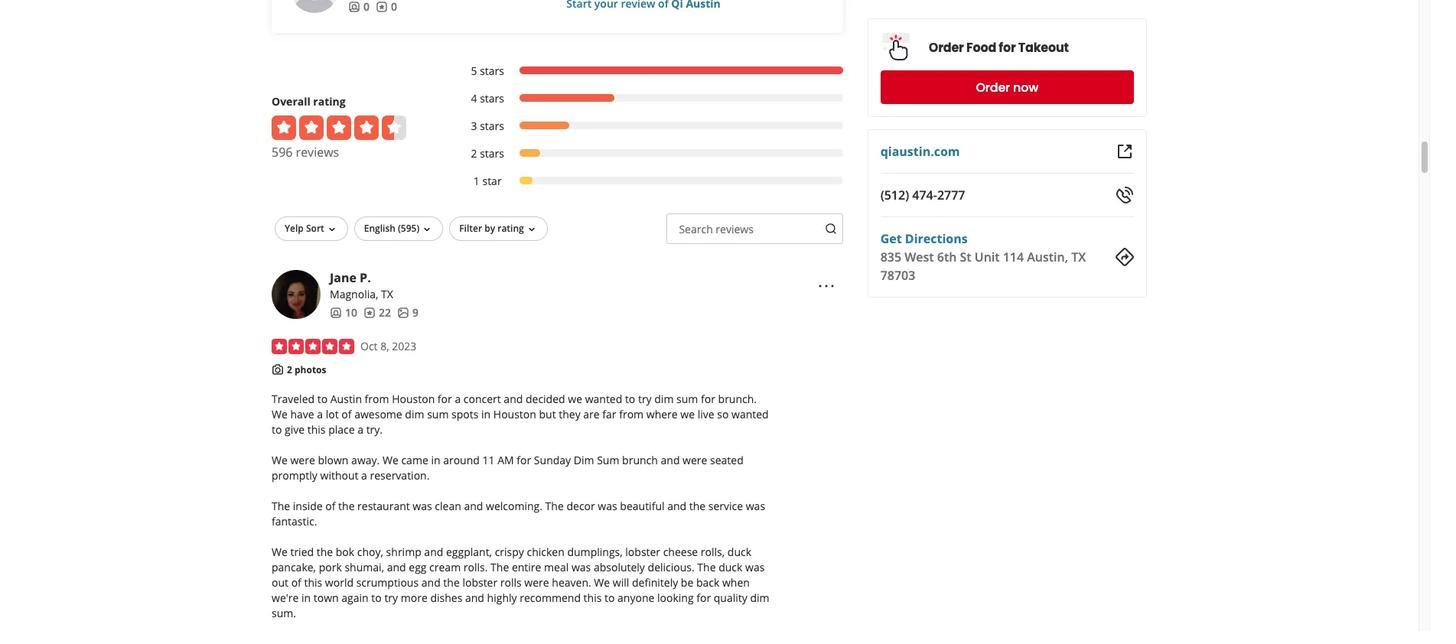 Task type: vqa. For each thing, say whether or not it's contained in the screenshot.
the rightmost dim
yes



Task type: describe. For each thing, give the bounding box(es) containing it.
try.
[[366, 423, 383, 437]]

search image
[[825, 223, 837, 235]]

away.
[[351, 453, 380, 468]]

8,
[[381, 339, 389, 354]]

0 horizontal spatial houston
[[392, 392, 435, 407]]

friends element for 16 review v2 icon
[[348, 0, 370, 14]]

dishes
[[431, 591, 463, 606]]

recommend
[[520, 591, 581, 606]]

photos
[[295, 364, 327, 377]]

heaven.
[[552, 576, 592, 590]]

0 horizontal spatial were
[[290, 453, 315, 468]]

traveled
[[272, 392, 315, 407]]

we up promptly
[[272, 453, 288, 468]]

we tried the bok choy, shrimp and eggplant, crispy chicken dumplings, lobster cheese rolls, duck pancake, pork shumai, and egg cream rolls. the entire meal was absolutely delicious. the duck was out of this world scrumptious and the lobster rolls were heaven. we will definitely be back when we're in town again to try more dishes and highly recommend this to anyone looking for quality dim sum.
[[272, 545, 770, 621]]

were inside we tried the bok choy, shrimp and eggplant, crispy chicken dumplings, lobster cheese rolls, duck pancake, pork shumai, and egg cream rolls. the entire meal was absolutely delicious. the duck was out of this world scrumptious and the lobster rolls were heaven. we will definitely be back when we're in town again to try more dishes and highly recommend this to anyone looking for quality dim sum.
[[525, 576, 549, 590]]

10
[[345, 305, 358, 320]]

16 photos v2 image
[[397, 307, 410, 319]]

eggplant,
[[446, 545, 492, 560]]

now
[[1014, 78, 1039, 96]]

takeout
[[1019, 39, 1069, 56]]

pork
[[319, 561, 342, 575]]

the left service
[[690, 499, 706, 514]]

and down egg
[[422, 576, 441, 590]]

for up spots
[[438, 392, 452, 407]]

filter
[[460, 222, 482, 235]]

entire
[[512, 561, 542, 575]]

to up brunch
[[625, 392, 636, 407]]

16 camera v2 image
[[272, 363, 284, 376]]

the up the "dishes"
[[444, 576, 460, 590]]

24 external link v2 image
[[1116, 142, 1135, 161]]

jane p. link
[[330, 269, 371, 286]]

english (595)
[[364, 222, 420, 235]]

back
[[697, 576, 720, 590]]

stars for 2 stars
[[480, 146, 504, 161]]

474-
[[913, 187, 938, 204]]

dim
[[574, 453, 595, 468]]

for right 'food'
[[999, 39, 1016, 56]]

they
[[559, 408, 581, 422]]

when
[[723, 576, 750, 590]]

again
[[342, 591, 369, 606]]

1 vertical spatial this
[[304, 576, 322, 590]]

absolutely
[[594, 561, 645, 575]]

the left decor
[[546, 499, 564, 514]]

2 photos link
[[287, 364, 327, 377]]

6th
[[938, 249, 957, 266]]

in inside we tried the bok choy, shrimp and eggplant, crispy chicken dumplings, lobster cheese rolls, duck pancake, pork shumai, and egg cream rolls. the entire meal was absolutely delicious. the duck was out of this world scrumptious and the lobster rolls were heaven. we will definitely be back when we're in town again to try more dishes and highly recommend this to anyone looking for quality dim sum.
[[302, 591, 311, 606]]

dim inside we tried the bok choy, shrimp and eggplant, crispy chicken dumplings, lobster cheese rolls, duck pancake, pork shumai, and egg cream rolls. the entire meal was absolutely delicious. the duck was out of this world scrumptious and the lobster rolls were heaven. we will definitely be back when we're in town again to try more dishes and highly recommend this to anyone looking for quality dim sum.
[[751, 591, 770, 606]]

stars for 5 stars
[[480, 63, 504, 78]]

brunch.
[[719, 392, 757, 407]]

0 horizontal spatial lobster
[[463, 576, 498, 590]]

clean
[[435, 499, 462, 514]]

0 vertical spatial wanted
[[585, 392, 623, 407]]

was right decor
[[598, 499, 618, 514]]

delicious.
[[648, 561, 695, 575]]

photo of jane p. image
[[272, 270, 321, 319]]

tried
[[290, 545, 314, 560]]

the down crispy
[[491, 561, 509, 575]]

16 review v2 image
[[376, 1, 388, 13]]

0 vertical spatial sum
[[677, 392, 699, 407]]

of inside we tried the bok choy, shrimp and eggplant, crispy chicken dumplings, lobster cheese rolls, duck pancake, pork shumai, and egg cream rolls. the entire meal was absolutely delicious. the duck was out of this world scrumptious and the lobster rolls were heaven. we will definitely be back when we're in town again to try more dishes and highly recommend this to anyone looking for quality dim sum.
[[291, 576, 302, 590]]

awesome
[[355, 408, 402, 422]]

seated
[[711, 453, 744, 468]]

definitely
[[632, 576, 679, 590]]

search reviews
[[679, 222, 754, 236]]

114
[[1003, 249, 1024, 266]]

unit
[[975, 249, 1000, 266]]

scrumptious
[[357, 576, 419, 590]]

for inside the we were blown away. we came in around 11 am for sunday dim sum brunch and were seated promptly without a reservation.
[[517, 453, 532, 468]]

to up lot
[[318, 392, 328, 407]]

give
[[285, 423, 305, 437]]

was right service
[[746, 499, 766, 514]]

far
[[603, 408, 617, 422]]

reviews for 596 reviews
[[296, 144, 339, 161]]

to down "scrumptious"
[[372, 591, 382, 606]]

star
[[483, 174, 502, 188]]

(595)
[[398, 222, 420, 235]]

the up fantastic.
[[272, 499, 290, 514]]

a inside the we were blown away. we came in around 11 am for sunday dim sum brunch and were seated promptly without a reservation.
[[361, 469, 367, 483]]

photos element
[[397, 305, 419, 321]]

st
[[960, 249, 972, 266]]

2 stars
[[471, 146, 504, 161]]

4 stars
[[471, 91, 504, 106]]

pancake,
[[272, 561, 316, 575]]

austin
[[331, 392, 362, 407]]

0 vertical spatial we
[[568, 392, 583, 407]]

search
[[679, 222, 713, 236]]

and right clean
[[464, 499, 483, 514]]

of inside the inside of the restaurant was clean and welcoming. the decor was beautiful and the service was fantastic.
[[326, 499, 336, 514]]

cheese
[[664, 545, 698, 560]]

the down without
[[338, 499, 355, 514]]

oct
[[361, 339, 378, 354]]

around
[[443, 453, 480, 468]]

reviews for search reviews
[[716, 222, 754, 236]]

overall rating
[[272, 94, 346, 109]]

(512) 474-2777
[[881, 187, 966, 204]]

and down the shrimp
[[387, 561, 406, 575]]

blown
[[318, 453, 349, 468]]

4
[[471, 91, 477, 106]]

friends element for 16 review v2 image
[[330, 305, 358, 321]]

2 for 2 photos
[[287, 364, 292, 377]]

9
[[413, 305, 419, 320]]

was up when
[[746, 561, 765, 575]]

menu image
[[817, 277, 836, 295]]

oct 8, 2023
[[361, 339, 417, 354]]

24 phone v2 image
[[1116, 186, 1135, 204]]

and up cream
[[424, 545, 444, 560]]

came
[[401, 453, 429, 468]]

0 vertical spatial reviews element
[[376, 0, 397, 14]]

1 horizontal spatial lobster
[[626, 545, 661, 560]]

cream
[[430, 561, 461, 575]]

1 horizontal spatial wanted
[[732, 408, 769, 422]]

chicken
[[527, 545, 565, 560]]

and right beautiful
[[668, 499, 687, 514]]

2 for 2 stars
[[471, 146, 477, 161]]

we left will
[[594, 576, 610, 590]]

this inside traveled to austin from houston for a concert and decided we wanted to try dim sum for brunch. we have a lot of awesome dim sum spots in houston but they are far from where we live so wanted to give this place a try.
[[308, 423, 326, 437]]

english
[[364, 222, 396, 235]]

bok
[[336, 545, 355, 560]]

without
[[320, 469, 359, 483]]

egg
[[409, 561, 427, 575]]

and left highly
[[465, 591, 485, 606]]

order now
[[977, 78, 1039, 96]]

4.5 star rating image
[[272, 115, 407, 140]]

so
[[718, 408, 729, 422]]

but
[[539, 408, 556, 422]]

qiaustin.com
[[881, 143, 960, 160]]

filter reviews by 3 stars rating element
[[456, 119, 843, 134]]

brunch
[[623, 453, 658, 468]]

we inside traveled to austin from houston for a concert and decided we wanted to try dim sum for brunch. we have a lot of awesome dim sum spots in houston but they are far from where we live so wanted to give this place a try.
[[272, 408, 288, 422]]

promptly
[[272, 469, 318, 483]]

stars for 4 stars
[[480, 91, 504, 106]]

2023
[[392, 339, 417, 354]]

5 stars
[[471, 63, 504, 78]]

a left try.
[[358, 423, 364, 437]]

of inside traveled to austin from houston for a concert and decided we wanted to try dim sum for brunch. we have a lot of awesome dim sum spots in houston but they are far from where we live so wanted to give this place a try.
[[342, 408, 352, 422]]

have
[[290, 408, 314, 422]]



Task type: locate. For each thing, give the bounding box(es) containing it.
in down concert
[[482, 408, 491, 422]]

2 horizontal spatial were
[[683, 453, 708, 468]]

1 vertical spatial lobster
[[463, 576, 498, 590]]

0 vertical spatial friends element
[[348, 0, 370, 14]]

duck
[[728, 545, 752, 560], [719, 561, 743, 575]]

1 vertical spatial reviews element
[[364, 305, 391, 321]]

1 vertical spatial wanted
[[732, 408, 769, 422]]

1 vertical spatial of
[[326, 499, 336, 514]]

wanted up far
[[585, 392, 623, 407]]

houston
[[392, 392, 435, 407], [494, 408, 537, 422]]

16 friends v2 image
[[348, 1, 361, 13], [330, 307, 342, 319]]

1 vertical spatial order
[[977, 78, 1011, 96]]

2
[[471, 146, 477, 161], [287, 364, 292, 377]]

2 vertical spatial dim
[[751, 591, 770, 606]]

more
[[401, 591, 428, 606]]

a
[[455, 392, 461, 407], [317, 408, 323, 422], [358, 423, 364, 437], [361, 469, 367, 483]]

try up the where
[[638, 392, 652, 407]]

rolls.
[[464, 561, 488, 575]]

tx right austin,
[[1072, 249, 1086, 266]]

16 friends v2 image left "10"
[[330, 307, 342, 319]]

0 horizontal spatial reviews
[[296, 144, 339, 161]]

sort
[[306, 222, 324, 235]]

rating inside dropdown button
[[498, 222, 524, 235]]

stars right 3
[[480, 119, 504, 133]]

1 vertical spatial we
[[681, 408, 695, 422]]

1 horizontal spatial dim
[[655, 392, 674, 407]]

1 horizontal spatial of
[[326, 499, 336, 514]]

0 horizontal spatial tx
[[381, 287, 393, 302]]

and right concert
[[504, 392, 523, 407]]

0 horizontal spatial wanted
[[585, 392, 623, 407]]

tx inside get directions 835 west 6th st unit 114 austin, tx 78703
[[1072, 249, 1086, 266]]

rating left 16 chevron down v2 image
[[498, 222, 524, 235]]

duck right rolls,
[[728, 545, 752, 560]]

1 vertical spatial try
[[385, 591, 398, 606]]

24 directions v2 image
[[1116, 248, 1135, 266]]

in left town
[[302, 591, 311, 606]]

we down traveled
[[272, 408, 288, 422]]

rating up '4.5 star rating' image
[[313, 94, 346, 109]]

1 horizontal spatial order
[[977, 78, 1011, 96]]

and inside traveled to austin from houston for a concert and decided we wanted to try dim sum for brunch. we have a lot of awesome dim sum spots in houston but they are far from where we live so wanted to give this place a try.
[[504, 392, 523, 407]]

2 vertical spatial in
[[302, 591, 311, 606]]

sum
[[677, 392, 699, 407], [427, 408, 449, 422]]

1 horizontal spatial houston
[[494, 408, 537, 422]]

0 vertical spatial order
[[929, 39, 964, 56]]

filter reviews by 2 stars rating element
[[456, 146, 843, 161]]

order now link
[[881, 70, 1135, 104]]

lot
[[326, 408, 339, 422]]

try inside we tried the bok choy, shrimp and eggplant, crispy chicken dumplings, lobster cheese rolls, duck pancake, pork shumai, and egg cream rolls. the entire meal was absolutely delicious. the duck was out of this world scrumptious and the lobster rolls were heaven. we will definitely be back when we're in town again to try more dishes and highly recommend this to anyone looking for quality dim sum.
[[385, 591, 398, 606]]

for down 'back'
[[697, 591, 711, 606]]

(512)
[[881, 187, 910, 204]]

filter reviews by 5 stars rating element
[[456, 63, 843, 79]]

1 horizontal spatial sum
[[677, 392, 699, 407]]

11
[[483, 453, 495, 468]]

in inside the we were blown away. we came in around 11 am for sunday dim sum brunch and were seated promptly without a reservation.
[[431, 453, 441, 468]]

596
[[272, 144, 293, 161]]

16 chevron down v2 image right sort
[[326, 223, 338, 236]]

78703
[[881, 267, 916, 284]]

crispy
[[495, 545, 524, 560]]

a down away.
[[361, 469, 367, 483]]

sum left spots
[[427, 408, 449, 422]]

1 vertical spatial rating
[[498, 222, 524, 235]]

2 16 chevron down v2 image from the left
[[421, 223, 433, 236]]

friends element containing 10
[[330, 305, 358, 321]]

to left give
[[272, 423, 282, 437]]

1 vertical spatial duck
[[719, 561, 743, 575]]

from up awesome at the bottom of the page
[[365, 392, 389, 407]]

for inside we tried the bok choy, shrimp and eggplant, crispy chicken dumplings, lobster cheese rolls, duck pancake, pork shumai, and egg cream rolls. the entire meal was absolutely delicious. the duck was out of this world scrumptious and the lobster rolls were heaven. we will definitely be back when we're in town again to try more dishes and highly recommend this to anyone looking for quality dim sum.
[[697, 591, 711, 606]]

0 vertical spatial 16 friends v2 image
[[348, 1, 361, 13]]

16 review v2 image
[[364, 307, 376, 319]]

for up the live in the left of the page
[[701, 392, 716, 407]]

this down have
[[308, 423, 326, 437]]

2 horizontal spatial of
[[342, 408, 352, 422]]

english (595) button
[[354, 217, 443, 241]]

try
[[638, 392, 652, 407], [385, 591, 398, 606]]

3 stars from the top
[[480, 119, 504, 133]]

0 horizontal spatial order
[[929, 39, 964, 56]]

be
[[681, 576, 694, 590]]

2 stars from the top
[[480, 91, 504, 106]]

fantastic.
[[272, 515, 317, 529]]

for right the am
[[517, 453, 532, 468]]

1 vertical spatial tx
[[381, 287, 393, 302]]

get directions 835 west 6th st unit 114 austin, tx 78703
[[881, 230, 1086, 284]]

a up spots
[[455, 392, 461, 407]]

16 chevron down v2 image right '(595)'
[[421, 223, 433, 236]]

2 down 3
[[471, 146, 477, 161]]

rolls,
[[701, 545, 725, 560]]

stars for 3 stars
[[480, 119, 504, 133]]

1 vertical spatial in
[[431, 453, 441, 468]]

and right brunch
[[661, 453, 680, 468]]

1 vertical spatial reviews
[[716, 222, 754, 236]]

lobster up absolutely
[[626, 545, 661, 560]]

wanted
[[585, 392, 623, 407], [732, 408, 769, 422]]

a left lot
[[317, 408, 323, 422]]

meal
[[544, 561, 569, 575]]

the up pork
[[317, 545, 333, 560]]

16 chevron down v2 image inside yelp sort popup button
[[326, 223, 338, 236]]

was left clean
[[413, 499, 432, 514]]

596 reviews
[[272, 144, 339, 161]]

lobster
[[626, 545, 661, 560], [463, 576, 498, 590]]

dim right quality
[[751, 591, 770, 606]]

p.
[[360, 269, 371, 286]]

1 horizontal spatial reviews
[[716, 222, 754, 236]]

0 vertical spatial dim
[[655, 392, 674, 407]]

get
[[881, 230, 902, 247]]

1 horizontal spatial 2
[[471, 146, 477, 161]]

2 horizontal spatial in
[[482, 408, 491, 422]]

of down pancake,
[[291, 576, 302, 590]]

16 chevron down v2 image inside english (595) "popup button"
[[421, 223, 433, 236]]

0 vertical spatial lobster
[[626, 545, 661, 560]]

1 vertical spatial 2
[[287, 364, 292, 377]]

looking
[[658, 591, 694, 606]]

0 vertical spatial rating
[[313, 94, 346, 109]]

0 horizontal spatial sum
[[427, 408, 449, 422]]

0 horizontal spatial try
[[385, 591, 398, 606]]

0 vertical spatial houston
[[392, 392, 435, 407]]

0 vertical spatial tx
[[1072, 249, 1086, 266]]

inside
[[293, 499, 323, 514]]

0 horizontal spatial 16 friends v2 image
[[330, 307, 342, 319]]

1 vertical spatial from
[[620, 408, 644, 422]]

highly
[[487, 591, 517, 606]]

0 horizontal spatial in
[[302, 591, 311, 606]]

overall
[[272, 94, 311, 109]]

0 horizontal spatial 2
[[287, 364, 292, 377]]

for
[[999, 39, 1016, 56], [438, 392, 452, 407], [701, 392, 716, 407], [517, 453, 532, 468], [697, 591, 711, 606]]

1 16 chevron down v2 image from the left
[[326, 223, 338, 236]]

1 horizontal spatial from
[[620, 408, 644, 422]]

1 vertical spatial 16 friends v2 image
[[330, 307, 342, 319]]

16 friends v2 image for 16 review v2 image
[[330, 307, 342, 319]]

0 vertical spatial of
[[342, 408, 352, 422]]

1 vertical spatial sum
[[427, 408, 449, 422]]

we
[[568, 392, 583, 407], [681, 408, 695, 422]]

dim right awesome at the bottom of the page
[[405, 408, 425, 422]]

were down the entire
[[525, 576, 549, 590]]

we left the live in the left of the page
[[681, 408, 695, 422]]

was up heaven.
[[572, 561, 591, 575]]

out
[[272, 576, 289, 590]]

yelp
[[285, 222, 304, 235]]

16 chevron down v2 image for sort
[[326, 223, 338, 236]]

lobster down rolls.
[[463, 576, 498, 590]]

welcoming.
[[486, 499, 543, 514]]

from right far
[[620, 408, 644, 422]]

spots
[[452, 408, 479, 422]]

1 horizontal spatial were
[[525, 576, 549, 590]]

sum
[[597, 453, 620, 468]]

reviews right search
[[716, 222, 754, 236]]

4 stars from the top
[[480, 146, 504, 161]]

order left now
[[977, 78, 1011, 96]]

was
[[413, 499, 432, 514], [598, 499, 618, 514], [746, 499, 766, 514], [572, 561, 591, 575], [746, 561, 765, 575]]

duck up when
[[719, 561, 743, 575]]

we up reservation.
[[383, 453, 399, 468]]

16 chevron down v2 image for (595)
[[421, 223, 433, 236]]

were left seated
[[683, 453, 708, 468]]

1 horizontal spatial 16 chevron down v2 image
[[421, 223, 433, 236]]

0 horizontal spatial rating
[[313, 94, 346, 109]]

in
[[482, 408, 491, 422], [431, 453, 441, 468], [302, 591, 311, 606]]

stars right 5
[[480, 63, 504, 78]]

order left 'food'
[[929, 39, 964, 56]]

1 horizontal spatial in
[[431, 453, 441, 468]]

this
[[308, 423, 326, 437], [304, 576, 322, 590], [584, 591, 602, 606]]

16 friends v2 image for 16 review v2 icon
[[348, 1, 361, 13]]

1 vertical spatial houston
[[494, 408, 537, 422]]

1 vertical spatial dim
[[405, 408, 425, 422]]

service
[[709, 499, 743, 514]]

wanted down brunch.
[[732, 408, 769, 422]]

sum up the live in the left of the page
[[677, 392, 699, 407]]

the up 'back'
[[698, 561, 716, 575]]

live
[[698, 408, 715, 422]]

friends element down 'magnolia,'
[[330, 305, 358, 321]]

try inside traveled to austin from houston for a concert and decided we wanted to try dim sum for brunch. we have a lot of awesome dim sum spots in houston but they are far from where we live so wanted to give this place a try.
[[638, 392, 652, 407]]

dim up the where
[[655, 392, 674, 407]]

2 right 16 camera v2 image
[[287, 364, 292, 377]]

reviews down '4.5 star rating' image
[[296, 144, 339, 161]]

0 vertical spatial in
[[482, 408, 491, 422]]

beautiful
[[620, 499, 665, 514]]

reviews element
[[376, 0, 397, 14], [364, 305, 391, 321]]

order for order now
[[977, 78, 1011, 96]]

order for order food for takeout
[[929, 39, 964, 56]]

2 horizontal spatial dim
[[751, 591, 770, 606]]

2 vertical spatial of
[[291, 576, 302, 590]]

1 star
[[474, 174, 502, 188]]

1 horizontal spatial 16 friends v2 image
[[348, 1, 361, 13]]

choy,
[[357, 545, 384, 560]]

order food for takeout
[[929, 39, 1069, 56]]

1 horizontal spatial try
[[638, 392, 652, 407]]

this down heaven.
[[584, 591, 602, 606]]

tx inside jane p. magnolia, tx
[[381, 287, 393, 302]]

stars up star
[[480, 146, 504, 161]]

we up they
[[568, 392, 583, 407]]

0 horizontal spatial from
[[365, 392, 389, 407]]

friends element
[[348, 0, 370, 14], [330, 305, 358, 321]]

0 vertical spatial reviews
[[296, 144, 339, 161]]

16 friends v2 image left 16 review v2 icon
[[348, 1, 361, 13]]

16 chevron down v2 image
[[326, 223, 338, 236], [421, 223, 433, 236]]

stars right 4 on the left top
[[480, 91, 504, 106]]

west
[[905, 249, 935, 266]]

filter reviews by 4 stars rating element
[[456, 91, 843, 106]]

this up town
[[304, 576, 322, 590]]

in inside traveled to austin from houston for a concert and decided we wanted to try dim sum for brunch. we have a lot of awesome dim sum spots in houston but they are far from where we live so wanted to give this place a try.
[[482, 408, 491, 422]]

magnolia,
[[330, 287, 379, 302]]

houston up awesome at the bottom of the page
[[392, 392, 435, 407]]

835
[[881, 249, 902, 266]]

2 vertical spatial this
[[584, 591, 602, 606]]

anyone
[[618, 591, 655, 606]]

austin,
[[1028, 249, 1069, 266]]

rating
[[313, 94, 346, 109], [498, 222, 524, 235]]

we were blown away. we came in around 11 am for sunday dim sum brunch and were seated promptly without a reservation.
[[272, 453, 744, 483]]

1 horizontal spatial tx
[[1072, 249, 1086, 266]]

shumai,
[[345, 561, 384, 575]]

of
[[342, 408, 352, 422], [326, 499, 336, 514], [291, 576, 302, 590]]

16 chevron down v2 image
[[526, 223, 538, 236]]

restaurant
[[358, 499, 410, 514]]

  text field
[[667, 213, 843, 244]]

5 star rating image
[[272, 339, 354, 354]]

of right inside
[[326, 499, 336, 514]]

0 vertical spatial this
[[308, 423, 326, 437]]

1 stars from the top
[[480, 63, 504, 78]]

0 vertical spatial duck
[[728, 545, 752, 560]]

1 horizontal spatial rating
[[498, 222, 524, 235]]

houston left but on the bottom left of the page
[[494, 408, 537, 422]]

friends element left 16 review v2 icon
[[348, 0, 370, 14]]

22
[[379, 305, 391, 320]]

1 horizontal spatial we
[[681, 408, 695, 422]]

3 stars
[[471, 119, 504, 133]]

get directions link
[[881, 230, 968, 247]]

filter reviews by 1 star rating element
[[456, 174, 843, 189]]

2777
[[938, 187, 966, 204]]

0 vertical spatial from
[[365, 392, 389, 407]]

reservation.
[[370, 469, 430, 483]]

try down "scrumptious"
[[385, 591, 398, 606]]

reviews
[[296, 144, 339, 161], [716, 222, 754, 236]]

of right lot
[[342, 408, 352, 422]]

to down will
[[605, 591, 615, 606]]

are
[[584, 408, 600, 422]]

0 horizontal spatial 16 chevron down v2 image
[[326, 223, 338, 236]]

0 horizontal spatial dim
[[405, 408, 425, 422]]

jane
[[330, 269, 357, 286]]

we
[[272, 408, 288, 422], [272, 453, 288, 468], [383, 453, 399, 468], [272, 545, 288, 560], [594, 576, 610, 590]]

0 horizontal spatial of
[[291, 576, 302, 590]]

tx up 22
[[381, 287, 393, 302]]

0 vertical spatial 2
[[471, 146, 477, 161]]

reviews element containing 22
[[364, 305, 391, 321]]

decided
[[526, 392, 565, 407]]

0 vertical spatial try
[[638, 392, 652, 407]]

1 vertical spatial friends element
[[330, 305, 358, 321]]

were up promptly
[[290, 453, 315, 468]]

and inside the we were blown away. we came in around 11 am for sunday dim sum brunch and were seated promptly without a reservation.
[[661, 453, 680, 468]]

sum.
[[272, 607, 296, 621]]

filter by rating button
[[450, 217, 548, 241]]

we up pancake,
[[272, 545, 288, 560]]

in right came
[[431, 453, 441, 468]]

0 horizontal spatial we
[[568, 392, 583, 407]]



